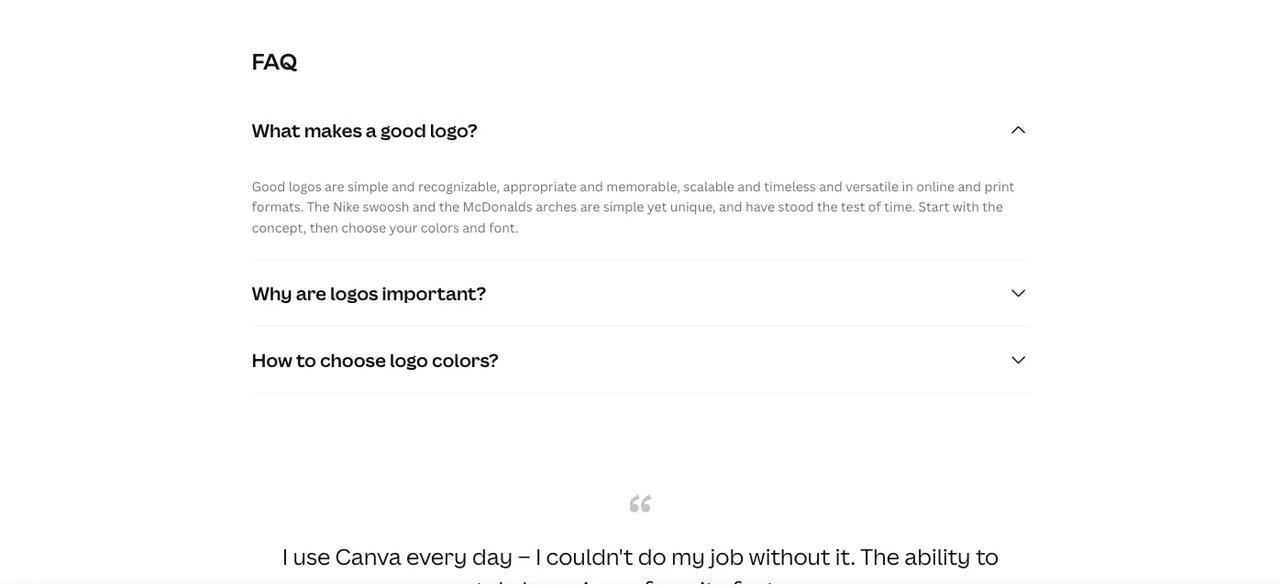 Task type: locate. For each thing, give the bounding box(es) containing it.
choose down nike
[[341, 219, 386, 236]]

logos inside good logos are simple and recognizable, appropriate and memorable, scalable and timeless and versatile in online and print formats. the nike swoosh and the mcdonalds arches are simple yet unique, and have stood the test of time. start with the concept, then choose your colors and font.
[[289, 177, 322, 195]]

1 vertical spatial my
[[605, 576, 639, 586]]

simple up "swoosh"
[[348, 177, 389, 195]]

to
[[296, 348, 316, 373], [976, 543, 999, 572]]

and left have
[[719, 198, 742, 215]]

i
[[282, 543, 288, 572], [535, 543, 541, 572]]

to inside dropdown button
[[296, 348, 316, 373]]

are right why
[[296, 281, 326, 306]]

1 horizontal spatial the
[[817, 198, 838, 215]]

the left test
[[817, 198, 838, 215]]

the
[[439, 198, 460, 215], [817, 198, 838, 215], [982, 198, 1003, 215]]

the inside good logos are simple and recognizable, appropriate and memorable, scalable and timeless and versatile in online and print formats. the nike swoosh and the mcdonalds arches are simple yet unique, and have stood the test of time. start with the concept, then choose your colors and font.
[[307, 198, 330, 215]]

scalable
[[683, 177, 734, 195]]

0 vertical spatial choose
[[341, 219, 386, 236]]

1 vertical spatial logos
[[330, 281, 378, 306]]

2 horizontal spatial the
[[982, 198, 1003, 215]]

1 horizontal spatial i
[[535, 543, 541, 572]]

logos up formats. at left top
[[289, 177, 322, 195]]

0 horizontal spatial to
[[296, 348, 316, 373]]

choose left logo
[[320, 348, 386, 373]]

1 the from the left
[[439, 198, 460, 215]]

test
[[841, 198, 865, 215]]

0 horizontal spatial my
[[605, 576, 639, 586]]

0 horizontal spatial the
[[307, 198, 330, 215]]

colors
[[421, 219, 459, 236]]

timeless
[[764, 177, 816, 195]]

my up favorite
[[671, 543, 705, 572]]

then
[[310, 219, 338, 236]]

1 vertical spatial simple
[[603, 198, 644, 215]]

0 vertical spatial the
[[307, 198, 330, 215]]

simple
[[348, 177, 389, 195], [603, 198, 644, 215]]

to right ability
[[976, 543, 999, 572]]

what makes a good logo?
[[252, 117, 478, 143]]

0 horizontal spatial i
[[282, 543, 288, 572]]

formats.
[[252, 198, 304, 215]]

1 vertical spatial are
[[580, 198, 600, 215]]

logos
[[289, 177, 322, 195], [330, 281, 378, 306], [522, 576, 579, 586]]

with
[[953, 198, 979, 215]]

are up nike
[[325, 177, 344, 195]]

and
[[392, 177, 415, 195], [580, 177, 603, 195], [738, 177, 761, 195], [819, 177, 842, 195], [958, 177, 981, 195], [412, 198, 436, 215], [719, 198, 742, 215], [462, 219, 486, 236]]

appropriate
[[503, 177, 577, 195]]

are inside dropdown button
[[296, 281, 326, 306]]

your
[[389, 219, 418, 236]]

ability
[[904, 543, 971, 572]]

quotation mark image
[[630, 495, 652, 514]]

nike
[[333, 198, 360, 215]]

1 horizontal spatial logos
[[330, 281, 378, 306]]

the right it.
[[860, 543, 900, 572]]

1 vertical spatial choose
[[320, 348, 386, 373]]

and right appropriate on the top left
[[580, 177, 603, 195]]

0 vertical spatial logos
[[289, 177, 322, 195]]

2 vertical spatial logos
[[522, 576, 579, 586]]

3 the from the left
[[982, 198, 1003, 215]]

font.
[[489, 219, 519, 236]]

do
[[638, 543, 666, 572]]

and up test
[[819, 177, 842, 195]]

logos down –
[[522, 576, 579, 586]]

my
[[671, 543, 705, 572], [605, 576, 639, 586]]

the up "colors"
[[439, 198, 460, 215]]

are
[[325, 177, 344, 195], [580, 198, 600, 215], [296, 281, 326, 306]]

0 horizontal spatial the
[[439, 198, 460, 215]]

swoosh
[[363, 198, 409, 215]]

important?
[[382, 281, 486, 306]]

the
[[307, 198, 330, 215], [860, 543, 900, 572]]

logos inside i use canva every day – i couldn't do my job without it. the ability to style logos is my favorite feature.
[[522, 576, 579, 586]]

have
[[746, 198, 775, 215]]

good
[[252, 177, 285, 195]]

to right 'how'
[[296, 348, 316, 373]]

are right arches
[[580, 198, 600, 215]]

choose
[[341, 219, 386, 236], [320, 348, 386, 373]]

it.
[[835, 543, 855, 572]]

is
[[583, 576, 600, 586]]

1 horizontal spatial the
[[860, 543, 900, 572]]

every
[[406, 543, 467, 572]]

why are logos important?
[[252, 281, 486, 306]]

couldn't
[[546, 543, 633, 572]]

–
[[518, 543, 531, 572]]

0 horizontal spatial logos
[[289, 177, 322, 195]]

good
[[380, 117, 426, 143]]

the up then
[[307, 198, 330, 215]]

what makes a good logo? button
[[252, 97, 1029, 163]]

simple down memorable,
[[603, 198, 644, 215]]

0 vertical spatial my
[[671, 543, 705, 572]]

2 horizontal spatial logos
[[522, 576, 579, 586]]

1 vertical spatial to
[[976, 543, 999, 572]]

unique,
[[670, 198, 716, 215]]

1 horizontal spatial to
[[976, 543, 999, 572]]

0 horizontal spatial simple
[[348, 177, 389, 195]]

without
[[749, 543, 830, 572]]

memorable,
[[606, 177, 680, 195]]

makes
[[304, 117, 362, 143]]

the down the 'print'
[[982, 198, 1003, 215]]

logos up how to choose logo colors?
[[330, 281, 378, 306]]

and up with
[[958, 177, 981, 195]]

my right the is
[[605, 576, 639, 586]]

i left use
[[282, 543, 288, 572]]

1 vertical spatial the
[[860, 543, 900, 572]]

2 vertical spatial are
[[296, 281, 326, 306]]

the inside i use canva every day – i couldn't do my job without it. the ability to style logos is my favorite feature.
[[860, 543, 900, 572]]

i right –
[[535, 543, 541, 572]]

0 vertical spatial to
[[296, 348, 316, 373]]



Task type: vqa. For each thing, say whether or not it's contained in the screenshot.
online
yes



Task type: describe. For each thing, give the bounding box(es) containing it.
how to choose logo colors?
[[252, 348, 499, 373]]

2 the from the left
[[817, 198, 838, 215]]

0 vertical spatial are
[[325, 177, 344, 195]]

versatile
[[846, 177, 899, 195]]

favorite
[[644, 576, 727, 586]]

why
[[252, 281, 292, 306]]

1 horizontal spatial my
[[671, 543, 705, 572]]

logo?
[[430, 117, 478, 143]]

good logos are simple and recognizable, appropriate and memorable, scalable and timeless and versatile in online and print formats. the nike swoosh and the mcdonalds arches are simple yet unique, and have stood the test of time. start with the concept, then choose your colors and font.
[[252, 177, 1015, 236]]

colors?
[[432, 348, 499, 373]]

0 vertical spatial simple
[[348, 177, 389, 195]]

use
[[293, 543, 330, 572]]

how
[[252, 348, 292, 373]]

recognizable,
[[418, 177, 500, 195]]

arches
[[536, 198, 577, 215]]

online
[[916, 177, 955, 195]]

time.
[[884, 198, 915, 215]]

style
[[464, 576, 517, 586]]

logos inside dropdown button
[[330, 281, 378, 306]]

print
[[984, 177, 1015, 195]]

and up "swoosh"
[[392, 177, 415, 195]]

why are logos important? button
[[252, 261, 1029, 327]]

1 i from the left
[[282, 543, 288, 572]]

yet
[[647, 198, 667, 215]]

in
[[902, 177, 913, 195]]

how to choose logo colors? button
[[252, 328, 1029, 394]]

and left font.
[[462, 219, 486, 236]]

what
[[252, 117, 300, 143]]

logo
[[390, 348, 428, 373]]

a
[[366, 117, 377, 143]]

and up have
[[738, 177, 761, 195]]

2 i from the left
[[535, 543, 541, 572]]

mcdonalds
[[463, 198, 533, 215]]

day
[[472, 543, 513, 572]]

concept,
[[252, 219, 307, 236]]

i use canva every day – i couldn't do my job without it. the ability to style logos is my favorite feature.
[[282, 543, 999, 586]]

faq
[[252, 46, 297, 75]]

job
[[710, 543, 744, 572]]

of
[[868, 198, 881, 215]]

choose inside dropdown button
[[320, 348, 386, 373]]

canva
[[335, 543, 401, 572]]

feature.
[[732, 576, 817, 586]]

and up "colors"
[[412, 198, 436, 215]]

to inside i use canva every day – i couldn't do my job without it. the ability to style logos is my favorite feature.
[[976, 543, 999, 572]]

stood
[[778, 198, 814, 215]]

choose inside good logos are simple and recognizable, appropriate and memorable, scalable and timeless and versatile in online and print formats. the nike swoosh and the mcdonalds arches are simple yet unique, and have stood the test of time. start with the concept, then choose your colors and font.
[[341, 219, 386, 236]]

1 horizontal spatial simple
[[603, 198, 644, 215]]

start
[[918, 198, 949, 215]]



